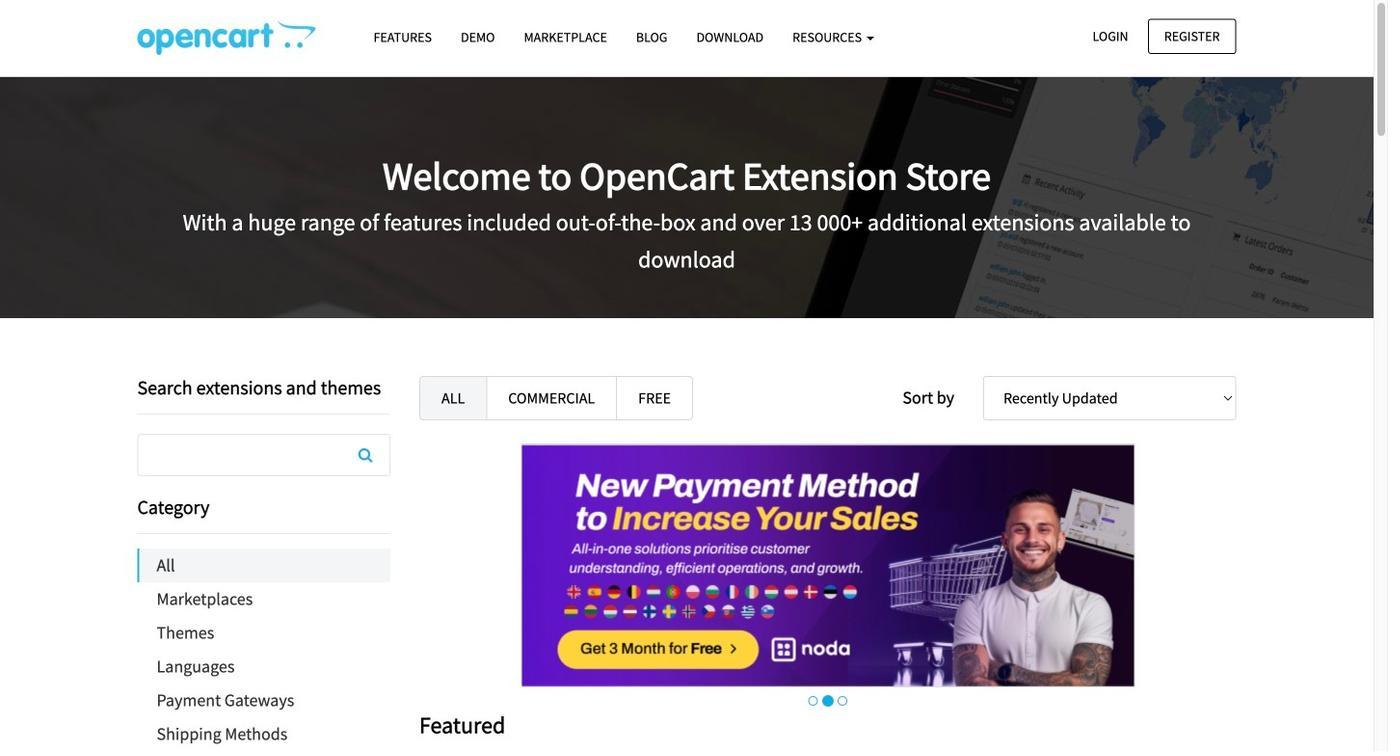 Task type: locate. For each thing, give the bounding box(es) containing it.
None text field
[[138, 435, 390, 475]]



Task type: describe. For each thing, give the bounding box(es) containing it.
search image
[[358, 447, 373, 463]]

opencart extensions image
[[137, 20, 316, 55]]

node image
[[521, 444, 1135, 687]]



Task type: vqa. For each thing, say whether or not it's contained in the screenshot.
"Opencart extensions" image on the left top of the page
yes



